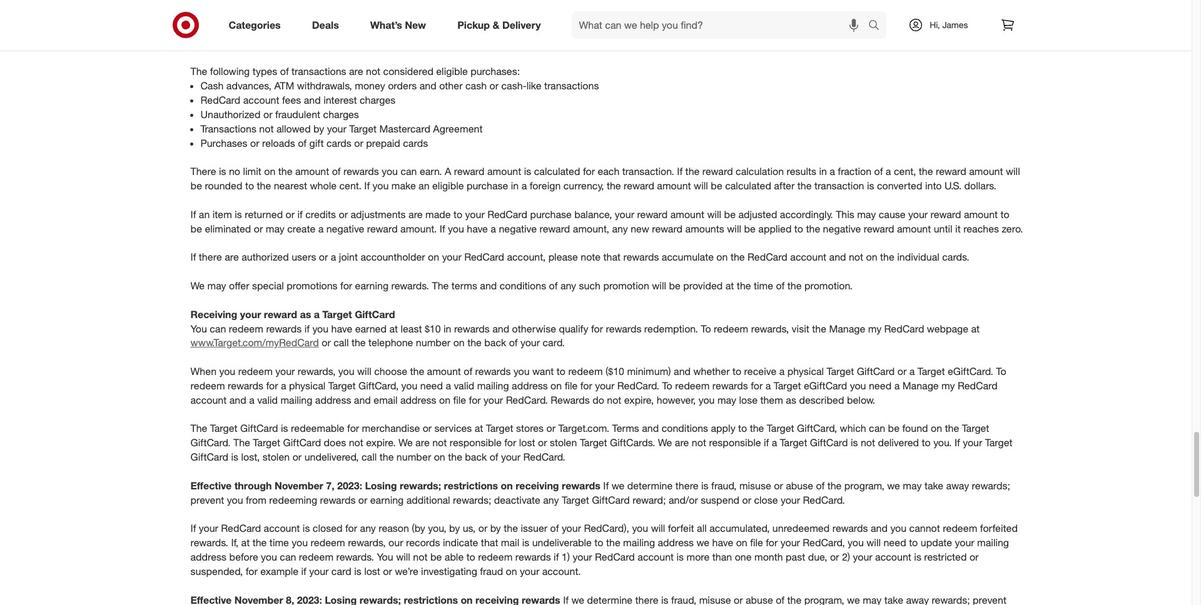 Task type: describe. For each thing, give the bounding box(es) containing it.
receiving
[[191, 308, 237, 321]]

the inside if an item is returned or if credits or adjustments are made to your redcard purchase balance, your reward amount will be adjusted accordingly. this may cause your reward amount to be eliminated or may create a negative reward amount. if you have a negative reward amount, any new reward amounts will be applied to the negative reward amount until it reaches zero.
[[806, 223, 821, 235]]

as inside when you redeem your rewards, you will choose the amount of rewards you want to redeem ($10 minimum) and whether to receive a physical target giftcard or a target egiftcard. to redeem rewards for a physical target giftcard, you need a valid mailing address on file for your redcard. to redeem rewards for a target egiftcard you need a manage my redcard account and a valid mailing address and email address on file for your redcard. rewards do not expire, however, you may lose them as described below.
[[786, 394, 797, 407]]

cash
[[201, 80, 224, 92]]

target up egiftcard
[[827, 366, 855, 378]]

an inside there is no limit on the amount of rewards you can earn. a reward amount is calculated for each transaction. if the reward calculation results in a fraction of a cent, the reward amount will be rounded to the nearest whole cent. if you make an eligible purchase in a foreign currency, the reward amount will be calculated after the transaction is converted into u.s. dollars.
[[419, 180, 430, 192]]

egiftcard
[[804, 380, 848, 392]]

target.com.
[[559, 423, 610, 435]]

transaction
[[815, 180, 865, 192]]

redcard down redcard), at the bottom of the page
[[595, 551, 635, 564]]

target right you.
[[986, 437, 1013, 450]]

be left eliminated
[[191, 223, 202, 235]]

of inside receiving your reward as a target giftcard you can redeem rewards if you have earned at least $10 in rewards and otherwise qualify for rewards redemption. to redeem rewards, visit the manage my redcard webpage at www.target.com/myredcard or call the telephone number on the back of your card.
[[509, 337, 518, 349]]

or right restricted
[[970, 551, 979, 564]]

1 vertical spatial to
[[997, 366, 1007, 378]]

on up "services"
[[439, 394, 451, 407]]

through
[[235, 480, 272, 492]]

is inside if we determine there is fraud, misuse or abuse of the program, we may take away rewards; prevent you from redeeming rewards or earning additional rewards; deactivate any target giftcard reward; and/or suspend or close your redcard.
[[702, 480, 709, 492]]

atm
[[274, 80, 294, 92]]

than inside an eligible purchase is a purchase made with your redcard at merchants other than target and target.com, minus credits, returns and adjustments. an eligible purchase also includes certain purchases at target store locations for which you do not receive the redcard 5% discount. these eligible purchases at target store locations include: eye exams, clinic services, wireless protection program purchases and deposits required by mobile carriers and purchases at certain restaurants in target stores.
[[549, 8, 569, 21]]

can inside there is no limit on the amount of rewards you can earn. a reward amount is calculated for each transaction. if the reward calculation results in a fraction of a cent, the reward amount will be rounded to the nearest whole cent. if you make an eligible purchase in a foreign currency, the reward amount will be calculated after the transaction is converted into u.s. dollars.
[[401, 165, 417, 178]]

or right us,
[[479, 523, 488, 535]]

by right us,
[[491, 523, 501, 535]]

0 vertical spatial rewards.
[[392, 280, 429, 292]]

the down terms
[[468, 337, 482, 349]]

manage inside when you redeem your rewards, you will choose the amount of rewards you want to redeem ($10 minimum) and whether to receive a physical target giftcard or a target egiftcard. to redeem rewards for a physical target giftcard, you need a valid mailing address on file for your redcard. to redeem rewards for a target egiftcard you need a manage my redcard account and a valid mailing address and email address on file for your redcard. rewards do not expire, however, you may lose them as described below.
[[903, 380, 939, 392]]

may left offer
[[207, 280, 226, 292]]

reward up u.s.
[[936, 165, 967, 178]]

2 horizontal spatial rewards;
[[972, 480, 1011, 492]]

or left 2) at the right of the page
[[831, 551, 840, 564]]

the up mail
[[504, 523, 518, 535]]

are down merchandise
[[416, 437, 430, 450]]

lost inside if your redcard account is closed for any reason (by you, by us, or by the issuer of your redcard), you will forfeit all accumulated, unredeemed rewards and you cannot redeem forfeited rewards. if, at the time you redeem rewards, our records indicate that mail is undeliverable to the mailing address we have on file for your redcard, you will need to update your mailing address before you can redeem rewards. you will not be able to redeem rewards if 1) your redcard account is more than one month past due, or 2) your account is restricted or suspended, for example if your card is lost or we're investigating fraud on your account.
[[364, 566, 381, 578]]

in inside an eligible purchase is a purchase made with your redcard at merchants other than target and target.com, minus credits, returns and adjustments. an eligible purchase also includes certain purchases at target store locations for which you do not receive the redcard 5% discount. these eligible purchases at target store locations include: eye exams, clinic services, wireless protection program purchases and deposits required by mobile carriers and purchases at certain restaurants in target stores.
[[720, 37, 728, 49]]

0 vertical spatial time
[[754, 280, 774, 292]]

What can we help you find? suggestions appear below search field
[[572, 11, 872, 39]]

or right credits in the top left of the page
[[339, 208, 348, 221]]

giftcard, inside when you redeem your rewards, you will choose the amount of rewards you want to redeem ($10 minimum) and whether to receive a physical target giftcard or a target egiftcard. to redeem rewards for a physical target giftcard, you need a valid mailing address on file for your redcard. to redeem rewards for a target egiftcard you need a manage my redcard account and a valid mailing address and email address on file for your redcard. rewards do not expire, however, you may lose them as described below.
[[359, 380, 399, 392]]

is down below.
[[851, 437, 858, 450]]

lost,
[[241, 451, 260, 464]]

1 vertical spatial certain
[[633, 37, 664, 49]]

than inside if your redcard account is closed for any reason (by you, by us, or by the issuer of your redcard), you will forfeit all accumulated, unredeemed rewards and you cannot redeem forfeited rewards. if, at the time you redeem rewards, our records indicate that mail is undeliverable to the mailing address we have on file for your redcard, you will need to update your mailing address before you can redeem rewards. you will not be able to redeem rewards if 1) your redcard account is more than one month past due, or 2) your account is restricted or suspended, for example if your card is lost or we're investigating fraud on your account.
[[713, 551, 732, 564]]

described
[[800, 394, 845, 407]]

and up discount. on the top of the page
[[601, 8, 618, 21]]

0 vertical spatial certain
[[191, 22, 222, 35]]

rewards
[[551, 394, 590, 407]]

fraction
[[838, 165, 872, 178]]

target down 'egiftcard.'
[[962, 423, 990, 435]]

email
[[374, 394, 398, 407]]

giftcard inside when you redeem your rewards, you will choose the amount of rewards you want to redeem ($10 minimum) and whether to receive a physical target giftcard or a target egiftcard. to redeem rewards for a physical target giftcard, you need a valid mailing address on file for your redcard. to redeem rewards for a target egiftcard you need a manage my redcard account and a valid mailing address and email address on file for your redcard. rewards do not expire, however, you may lose them as described below.
[[857, 366, 895, 378]]

do inside when you redeem your rewards, you will choose the amount of rewards you want to redeem ($10 minimum) and whether to receive a physical target giftcard or a target egiftcard. to redeem rewards for a physical target giftcard, you need a valid mailing address on file for your redcard. to redeem rewards for a target egiftcard you need a manage my redcard account and a valid mailing address and email address on file for your redcard. rewards do not expire, however, you may lose them as described below.
[[593, 394, 605, 407]]

giftcard down redeemable
[[283, 437, 321, 450]]

what's new link
[[360, 11, 442, 39]]

services,
[[976, 22, 1016, 35]]

or up november
[[293, 451, 302, 464]]

redcard up terms
[[465, 251, 504, 264]]

0 horizontal spatial we
[[612, 480, 625, 492]]

on up one
[[736, 537, 748, 550]]

if left item
[[191, 208, 196, 221]]

1 horizontal spatial transactions
[[545, 80, 599, 92]]

be left "adjusted"
[[725, 208, 736, 221]]

2 negative from the left
[[499, 223, 537, 235]]

reward down transaction.
[[624, 180, 655, 192]]

month
[[755, 551, 783, 564]]

account down cannot
[[876, 551, 912, 564]]

2 cards from the left
[[403, 137, 428, 149]]

for right redeemable
[[347, 423, 359, 435]]

2023:
[[337, 480, 362, 492]]

1 vertical spatial rewards.
[[191, 537, 228, 550]]

1 horizontal spatial rewards;
[[453, 494, 492, 507]]

rewards down new
[[624, 251, 659, 264]]

amount up reaches in the top of the page
[[964, 208, 998, 221]]

purchase inside there is no limit on the amount of rewards you can earn. a reward amount is calculated for each transaction. if the reward calculation results in a fraction of a cent, the reward amount will be rounded to the nearest whole cent. if you make an eligible purchase in a foreign currency, the reward amount will be calculated after the transaction is converted into u.s. dollars.
[[467, 180, 508, 192]]

a inside the target giftcard is redeemable for merchandise or services at target stores or target.com. terms and conditions apply to the target giftcard, which can be found on the target giftcard. the target giftcard does not expire. we are not responsible for lost or stolen target giftcards. we are not responsible if a target giftcard is not delivered to you. if your target giftcard is lost, stolen or undelivered, call the number on the back of your redcard.
[[772, 437, 778, 450]]

you inside receiving your reward as a target giftcard you can redeem rewards if you have earned at least $10 in rewards and otherwise qualify for rewards redemption. to redeem rewards, visit the manage my redcard webpage at www.target.com/myredcard or call the telephone number on the back of your card.
[[313, 323, 329, 335]]

in left foreign
[[511, 180, 519, 192]]

redcard down applied
[[748, 251, 788, 264]]

cannot
[[910, 523, 941, 535]]

may inside if we determine there is fraud, misuse or abuse of the program, we may take away rewards; prevent you from redeeming rewards or earning additional rewards; deactivate any target giftcard reward; and/or suspend or close your redcard.
[[903, 480, 922, 492]]

rewards, inside if your redcard account is closed for any reason (by you, by us, or by the issuer of your redcard), you will forfeit all accumulated, unredeemed rewards and you cannot redeem forfeited rewards. if, at the time you redeem rewards, our records indicate that mail is undeliverable to the mailing address we have on file for your redcard, you will need to update your mailing address before you can redeem rewards. you will not be able to redeem rewards if 1) your redcard account is more than one month past due, or 2) your account is restricted or suspended, for example if your card is lost or we're investigating fraud on your account.
[[348, 537, 386, 550]]

accumulate
[[662, 251, 714, 264]]

nearest
[[274, 180, 307, 192]]

any left such
[[561, 280, 577, 292]]

at inside if your redcard account is closed for any reason (by you, by us, or by the issuer of your redcard), you will forfeit all accumulated, unredeemed rewards and you cannot redeem forfeited rewards. if, at the time you redeem rewards, our records indicate that mail is undeliverable to the mailing address we have on file for your redcard, you will need to update your mailing address before you can redeem rewards. you will not be able to redeem rewards if 1) your redcard account is more than one month past due, or 2) your account is restricted or suspended, for example if your card is lost or we're investigating fraud on your account.
[[241, 537, 250, 550]]

rounded
[[205, 180, 243, 192]]

rewards right the receiving
[[562, 480, 601, 492]]

new
[[631, 223, 650, 235]]

be down "adjusted"
[[745, 223, 756, 235]]

offer
[[229, 280, 249, 292]]

if an item is returned or if credits or adjustments are made to your redcard purchase balance, your reward amount will be adjusted accordingly. this may cause your reward amount to be eliminated or may create a negative reward amount. if you have a negative reward amount, any new reward amounts will be applied to the negative reward amount until it reaches zero.
[[191, 208, 1024, 235]]

these
[[635, 22, 662, 35]]

the down "adjusted"
[[731, 251, 745, 264]]

purchases
[[201, 137, 248, 149]]

we inside if your redcard account is closed for any reason (by you, by us, or by the issuer of your redcard), you will forfeit all accumulated, unredeemed rewards and you cannot redeem forfeited rewards. if, at the time you redeem rewards, our records indicate that mail is undeliverable to the mailing address we have on file for your redcard, you will need to update your mailing address before you can redeem rewards. you will not be able to redeem rewards if 1) your redcard account is more than one month past due, or 2) your account is restricted or suspended, for example if your card is lost or we're investigating fraud on your account.
[[697, 537, 710, 550]]

your inside an eligible purchase is a purchase made with your redcard at merchants other than target and target.com, minus credits, returns and adjustments. an eligible purchase also includes certain purchases at target store locations for which you do not receive the redcard 5% discount. these eligible purchases at target store locations include: eye exams, clinic services, wireless protection program purchases and deposits required by mobile carriers and purchases at certain restaurants in target stores.
[[396, 8, 416, 21]]

converted
[[877, 180, 923, 192]]

fees
[[282, 94, 301, 106]]

1 cards from the left
[[327, 137, 352, 149]]

update
[[921, 537, 953, 550]]

rewards left want
[[475, 366, 511, 378]]

joint
[[339, 251, 358, 264]]

target up stores.
[[760, 22, 788, 35]]

by inside the following types of transactions are not considered eligible purchases: cash advances, atm withdrawals, money orders and other cash or cash-like transactions redcard account fees and interest charges unauthorized or fraudulent charges transactions not allowed by your target mastercard agreement purchases or reloads of gift cards or prepaid cards
[[314, 122, 324, 135]]

with
[[375, 8, 393, 21]]

withdrawals,
[[297, 80, 352, 92]]

($10
[[606, 366, 625, 378]]

cent,
[[894, 165, 917, 178]]

and up promotion.
[[830, 251, 847, 264]]

before
[[229, 551, 258, 564]]

promotions
[[287, 280, 338, 292]]

hi,
[[930, 19, 940, 30]]

close
[[755, 494, 778, 507]]

earn.
[[420, 165, 442, 178]]

please
[[549, 251, 578, 264]]

that inside if your redcard account is closed for any reason (by you, by us, or by the issuer of your redcard), you will forfeit all accumulated, unredeemed rewards and you cannot redeem forfeited rewards. if, at the time you redeem rewards, our records indicate that mail is undeliverable to the mailing address we have on file for your redcard, you will need to update your mailing address before you can redeem rewards. you will not be able to redeem rewards if 1) your redcard account is more than one month past due, or 2) your account is restricted or suspended, for example if your card is lost or we're investigating fraud on your account.
[[481, 537, 499, 550]]

for down 'joint'
[[341, 280, 352, 292]]

redeemable
[[291, 423, 345, 435]]

unauthorized
[[201, 108, 261, 121]]

giftcard up lost,
[[240, 423, 278, 435]]

in right results
[[820, 165, 827, 178]]

by left us,
[[449, 523, 460, 535]]

eye
[[897, 22, 913, 35]]

0 horizontal spatial transactions
[[292, 65, 346, 78]]

1 horizontal spatial charges
[[360, 94, 396, 106]]

accordingly.
[[780, 208, 834, 221]]

target left 'egiftcard.'
[[918, 366, 945, 378]]

the target giftcard is redeemable for merchandise or services at target stores or target.com. terms and conditions apply to the target giftcard, which can be found on the target giftcard. the target giftcard does not expire. we are not responsible for lost or stolen target giftcards. we are not responsible if a target giftcard is not delivered to you. if your target giftcard is lost, stolen or undelivered, call the number on the back of your redcard.
[[191, 423, 1013, 464]]

1 locations from the left
[[341, 22, 381, 35]]

made inside if an item is returned or if credits or adjustments are made to your redcard purchase balance, your reward amount will be adjusted accordingly. this may cause your reward amount to be eliminated or may create a negative reward amount. if you have a negative reward amount, any new reward amounts will be applied to the negative reward amount until it reaches zero.
[[426, 208, 451, 221]]

in inside receiving your reward as a target giftcard you can redeem rewards if you have earned at least $10 in rewards and otherwise qualify for rewards redemption. to redeem rewards, visit the manage my redcard webpage at www.target.com/myredcard or call the telephone number on the back of your card.
[[444, 323, 452, 335]]

target down them
[[767, 423, 795, 435]]

0 horizontal spatial conditions
[[500, 280, 547, 292]]

a inside receiving your reward as a target giftcard you can redeem rewards if you have earned at least $10 in rewards and otherwise qualify for rewards redemption. to redeem rewards, visit the manage my redcard webpage at www.target.com/myredcard or call the telephone number on the back of your card.
[[314, 308, 320, 321]]

hi, james
[[930, 19, 969, 30]]

you inside if we determine there is fraud, misuse or abuse of the program, we may take away rewards; prevent you from redeeming rewards or earning additional rewards; deactivate any target giftcard reward; and/or suspend or close your redcard.
[[227, 494, 243, 507]]

is right card
[[354, 566, 362, 578]]

promotion.
[[805, 280, 853, 292]]

rewards up lose
[[713, 380, 748, 392]]

giftcard, inside the target giftcard is redeemable for merchandise or services at target stores or target.com. terms and conditions apply to the target giftcard, which can be found on the target giftcard. the target giftcard does not expire. we are not responsible for lost or stolen target giftcards. we are not responsible if a target giftcard is not delivered to you. if your target giftcard is lost, stolen or undelivered, call the number on the back of your redcard.
[[797, 423, 838, 435]]

purchases down 5%
[[572, 37, 619, 49]]

on down want
[[551, 380, 562, 392]]

target up them
[[774, 380, 801, 392]]

the inside when you redeem your rewards, you will choose the amount of rewards you want to redeem ($10 minimum) and whether to receive a physical target giftcard or a target egiftcard. to redeem rewards for a physical target giftcard, you need a valid mailing address on file for your redcard. to redeem rewards for a target egiftcard you need a manage my redcard account and a valid mailing address and email address on file for your redcard. rewards do not expire, however, you may lose them as described below.
[[410, 366, 424, 378]]

pickup
[[458, 19, 490, 31]]

is left lost,
[[231, 451, 239, 464]]

the up before
[[253, 537, 267, 550]]

(by
[[412, 523, 426, 535]]

for up the rewards
[[581, 380, 593, 392]]

redeem up however,
[[676, 380, 710, 392]]

and down withdrawals,
[[304, 94, 321, 106]]

adjustments
[[351, 208, 406, 221]]

for inside an eligible purchase is a purchase made with your redcard at merchants other than target and target.com, minus credits, returns and adjustments. an eligible purchase also includes certain purchases at target store locations for which you do not receive the redcard 5% discount. these eligible purchases at target store locations include: eye exams, clinic services, wireless protection program purchases and deposits required by mobile carriers and purchases at certain restaurants in target stores.
[[384, 22, 396, 35]]

amount up amounts
[[671, 208, 705, 221]]

the left terms
[[432, 280, 449, 292]]

redcard. inside the target giftcard is redeemable for merchandise or services at target stores or target.com. terms and conditions apply to the target giftcard, which can be found on the target giftcard. the target giftcard does not expire. we are not responsible for lost or stolen target giftcards. we are not responsible if a target giftcard is not delivered to you. if your target giftcard is lost, stolen or undelivered, call the number on the back of your redcard.
[[524, 451, 566, 464]]

amount down cause
[[898, 223, 932, 235]]

eligible up include:
[[869, 8, 901, 21]]

u.s.
[[945, 180, 962, 192]]

of left promotion.
[[776, 280, 785, 292]]

have inside receiving your reward as a target giftcard you can redeem rewards if you have earned at least $10 in rewards and otherwise qualify for rewards redemption. to redeem rewards, visit the manage my redcard webpage at www.target.com/myredcard or call the telephone number on the back of your card.
[[331, 323, 353, 335]]

time inside if your redcard account is closed for any reason (by you, by us, or by the issuer of your redcard), you will forfeit all accumulated, unredeemed rewards and you cannot redeem forfeited rewards. if, at the time you redeem rewards, our records indicate that mail is undeliverable to the mailing address we have on file for your redcard, you will need to update your mailing address before you can redeem rewards. you will not be able to redeem rewards if 1) your redcard account is more than one month past due, or 2) your account is restricted or suspended, for example if your card is lost or we're investigating fraud on your account.
[[270, 537, 289, 550]]

found
[[903, 423, 929, 435]]

restaurants
[[667, 37, 717, 49]]

or up close at the right bottom of page
[[774, 480, 783, 492]]

issuer
[[521, 523, 548, 535]]

at down discount. on the top of the page
[[622, 37, 630, 49]]

required
[[429, 37, 467, 49]]

target inside receiving your reward as a target giftcard you can redeem rewards if you have earned at least $10 in rewards and otherwise qualify for rewards redemption. to redeem rewards, visit the manage my redcard webpage at www.target.com/myredcard or call the telephone number on the back of your card.
[[323, 308, 352, 321]]

prepaid
[[366, 137, 400, 149]]

undeliverable
[[532, 537, 592, 550]]

misuse
[[740, 480, 772, 492]]

categories link
[[218, 11, 297, 39]]

reward up new
[[637, 208, 668, 221]]

or down "purchases:"
[[490, 80, 499, 92]]

not inside if your redcard account is closed for any reason (by you, by us, or by the issuer of your redcard), you will forfeit all accumulated, unredeemed rewards and you cannot redeem forfeited rewards. if, at the time you redeem rewards, our records indicate that mail is undeliverable to the mailing address we have on file for your redcard, you will need to update your mailing address before you can redeem rewards. you will not be able to redeem rewards if 1) your redcard account is more than one month past due, or 2) your account is restricted or suspended, for example if your card is lost or we're investigating fraud on your account.
[[413, 551, 428, 564]]

for up "services"
[[469, 394, 481, 407]]

gift
[[310, 137, 324, 149]]

0 horizontal spatial there
[[199, 251, 222, 264]]

2 locations from the left
[[816, 22, 856, 35]]

is inside an eligible purchase is a purchase made with your redcard at merchants other than target and target.com, minus credits, returns and adjustments. an eligible purchase also includes certain purchases at target store locations for which you do not receive the redcard 5% discount. these eligible purchases at target store locations include: eye exams, clinic services, wireless protection program purchases and deposits required by mobile carriers and purchases at certain restaurants in target stores.
[[284, 8, 291, 21]]

your inside the following types of transactions are not considered eligible purchases: cash advances, atm withdrawals, money orders and other cash or cash-like transactions redcard account fees and interest charges unauthorized or fraudulent charges transactions not allowed by your target mastercard agreement purchases or reloads of gift cards or prepaid cards
[[327, 122, 347, 135]]

1 vertical spatial file
[[453, 394, 466, 407]]

0 horizontal spatial physical
[[289, 380, 326, 392]]

0 horizontal spatial stolen
[[263, 451, 290, 464]]

target up 5%
[[571, 8, 599, 21]]

otherwise
[[512, 323, 556, 335]]

reward up until
[[931, 208, 962, 221]]

amount down transaction.
[[657, 180, 691, 192]]

and right carriers
[[553, 37, 569, 49]]

target up lost,
[[253, 437, 280, 450]]

forfeited
[[981, 523, 1018, 535]]

results
[[787, 165, 817, 178]]

target down returns
[[730, 37, 758, 49]]

lost inside the target giftcard is redeemable for merchandise or services at target stores or target.com. terms and conditions apply to the target giftcard, which can be found on the target giftcard. the target giftcard does not expire. we are not responsible for lost or stolen target giftcards. we are not responsible if a target giftcard is not delivered to you. if your target giftcard is lost, stolen or undelivered, call the number on the back of your redcard.
[[519, 437, 536, 450]]

or right stores
[[547, 423, 556, 435]]

1 horizontal spatial that
[[604, 251, 621, 264]]

provided
[[684, 280, 723, 292]]

2 horizontal spatial we
[[888, 480, 901, 492]]

exams,
[[916, 22, 947, 35]]

receiving your reward as a target giftcard you can redeem rewards if you have earned at least $10 in rewards and otherwise qualify for rewards redemption. to redeem rewards, visit the manage my redcard webpage at www.target.com/myredcard or call the telephone number on the back of your card.
[[191, 308, 980, 349]]

redeem up whether
[[714, 323, 749, 335]]

james
[[943, 19, 969, 30]]

investigating
[[421, 566, 477, 578]]

account,
[[507, 251, 546, 264]]

clinic
[[950, 22, 973, 35]]

the left 'individual'
[[881, 251, 895, 264]]

purchase up program at the left top of the page
[[302, 8, 344, 21]]

also
[[948, 8, 966, 21]]

purchase up the exams,
[[904, 8, 945, 21]]

program
[[278, 37, 316, 49]]

mail
[[501, 537, 520, 550]]

or left reloads
[[250, 137, 259, 149]]

1 horizontal spatial rewards.
[[336, 551, 374, 564]]

have inside if an item is returned or if credits or adjustments are made to your redcard purchase balance, your reward amount will be adjusted accordingly. this may cause your reward amount to be eliminated or may create a negative reward amount. if you have a negative reward amount, any new reward amounts will be applied to the negative reward amount until it reaches zero.
[[467, 223, 488, 235]]

address up suspended, in the bottom of the page
[[191, 551, 227, 564]]

users
[[292, 251, 316, 264]]

rewards, inside when you redeem your rewards, you will choose the amount of rewards you want to redeem ($10 minimum) and whether to receive a physical target giftcard or a target egiftcard. to redeem rewards for a physical target giftcard, you need a valid mailing address on file for your redcard. to redeem rewards for a target egiftcard you need a manage my redcard account and a valid mailing address and email address on file for your redcard. rewards do not expire, however, you may lose them as described below.
[[298, 366, 336, 378]]

effective through november 7, 2023: losing rewards; restrictions on receiving rewards
[[191, 480, 601, 492]]

be down there
[[191, 180, 202, 192]]

are down however,
[[675, 437, 689, 450]]

the following types of transactions are not considered eligible purchases: cash advances, atm withdrawals, money orders and other cash or cash-like transactions redcard account fees and interest charges unauthorized or fraudulent charges transactions not allowed by your target mastercard agreement purchases or reloads of gift cards or prepaid cards
[[191, 65, 599, 149]]

for inside receiving your reward as a target giftcard you can redeem rewards if you have earned at least $10 in rewards and otherwise qualify for rewards redemption. to redeem rewards, visit the manage my redcard webpage at www.target.com/myredcard or call the telephone number on the back of your card.
[[592, 323, 603, 335]]

of left "gift"
[[298, 137, 307, 149]]

which inside the target giftcard is redeemable for merchandise or services at target stores or target.com. terms and conditions apply to the target giftcard, which can be found on the target giftcard. the target giftcard does not expire. we are not responsible for lost or stolen target giftcards. we are not responsible if a target giftcard is not delivered to you. if your target giftcard is lost, stolen or undelivered, call the number on the back of your redcard.
[[840, 423, 867, 435]]

whole
[[310, 180, 337, 192]]

account down "forfeit"
[[638, 551, 674, 564]]

can inside receiving your reward as a target giftcard you can redeem rewards if you have earned at least $10 in rewards and otherwise qualify for rewards redemption. to redeem rewards, visit the manage my redcard webpage at www.target.com/myredcard or call the telephone number on the back of your card.
[[210, 323, 226, 335]]

are inside if an item is returned or if credits or adjustments are made to your redcard purchase balance, your reward amount will be adjusted accordingly. this may cause your reward amount to be eliminated or may create a negative reward amount. if you have a negative reward amount, any new reward amounts will be applied to the negative reward amount until it reaches zero.
[[409, 208, 423, 221]]

past
[[786, 551, 806, 564]]

if up receiving
[[191, 251, 196, 264]]

$10
[[425, 323, 441, 335]]

rewards inside if we determine there is fraud, misuse or abuse of the program, we may take away rewards; prevent you from redeeming rewards or earning additional rewards; deactivate any target giftcard reward; and/or suspend or close your redcard.
[[320, 494, 356, 507]]

your inside if we determine there is fraud, misuse or abuse of the program, we may take away rewards; prevent you from redeeming rewards or earning additional rewards; deactivate any target giftcard reward; and/or suspend or close your redcard.
[[781, 494, 801, 507]]

redeeming
[[269, 494, 317, 507]]

does
[[324, 437, 346, 450]]

the right transaction.
[[686, 165, 700, 178]]

for inside there is no limit on the amount of rewards you can earn. a reward amount is calculated for each transaction. if the reward calculation results in a fraction of a cent, the reward amount will be rounded to the nearest whole cent. if you make an eligible purchase in a foreign currency, the reward amount will be calculated after the transaction is converted into u.s. dollars.
[[583, 165, 595, 178]]

you inside if your redcard account is closed for any reason (by you, by us, or by the issuer of your redcard), you will forfeit all accumulated, unredeemed rewards and you cannot redeem forfeited rewards. if, at the time you redeem rewards, our records indicate that mail is undeliverable to the mailing address we have on file for your redcard, you will need to update your mailing address before you can redeem rewards. you will not be able to redeem rewards if 1) your redcard account is more than one month past due, or 2) your account is restricted or suspended, for example if your card is lost or we're investigating fraud on your account.
[[377, 551, 394, 564]]

delivery
[[503, 19, 541, 31]]

address up redeemable
[[315, 394, 351, 407]]

such
[[579, 280, 601, 292]]

for down stores
[[505, 437, 517, 450]]

on inside receiving your reward as a target giftcard you can redeem rewards if you have earned at least $10 in rewards and otherwise qualify for rewards redemption. to redeem rewards, visit the manage my redcard webpage at www.target.com/myredcard or call the telephone number on the back of your card.
[[454, 337, 465, 349]]

will inside when you redeem your rewards, you will choose the amount of rewards you want to redeem ($10 minimum) and whether to receive a physical target giftcard or a target egiftcard. to redeem rewards for a physical target giftcard, you need a valid mailing address on file for your redcard. to redeem rewards for a target egiftcard you need a manage my redcard account and a valid mailing address and email address on file for your redcard. rewards do not expire, however, you may lose them as described below.
[[357, 366, 372, 378]]

on inside there is no limit on the amount of rewards you can earn. a reward amount is calculated for each transaction. if the reward calculation results in a fraction of a cent, the reward amount will be rounded to the nearest whole cent. if you make an eligible purchase in a foreign currency, the reward amount will be calculated after the transaction is converted into u.s. dollars.
[[264, 165, 276, 178]]

redcard inside when you redeem your rewards, you will choose the amount of rewards you want to redeem ($10 minimum) and whether to receive a physical target giftcard or a target egiftcard. to redeem rewards for a physical target giftcard, you need a valid mailing address on file for your redcard. to redeem rewards for a target egiftcard you need a manage my redcard account and a valid mailing address and email address on file for your redcard. rewards do not expire, however, you may lose them as described below.
[[958, 380, 998, 392]]

accumulated,
[[710, 523, 770, 535]]

redcard. up stores
[[506, 394, 548, 407]]

and/or
[[669, 494, 698, 507]]

dollars.
[[965, 180, 997, 192]]

or left "services"
[[423, 423, 432, 435]]

of inside if we determine there is fraud, misuse or abuse of the program, we may take away rewards; prevent you from redeeming rewards or earning additional rewards; deactivate any target giftcard reward; and/or suspend or close your redcard.
[[816, 480, 825, 492]]

of inside when you redeem your rewards, you will choose the amount of rewards you want to redeem ($10 minimum) and whether to receive a physical target giftcard or a target egiftcard. to redeem rewards for a physical target giftcard, you need a valid mailing address on file for your redcard. to redeem rewards for a target egiftcard you need a manage my redcard account and a valid mailing address and email address on file for your redcard. rewards do not expire, however, you may lose them as described below.
[[464, 366, 473, 378]]

stores.
[[760, 37, 790, 49]]

after
[[774, 180, 795, 192]]



Task type: vqa. For each thing, say whether or not it's contained in the screenshot.
the leftmost cards,
no



Task type: locate. For each thing, give the bounding box(es) containing it.
0 horizontal spatial an
[[191, 8, 203, 21]]

losing
[[365, 480, 397, 492]]

1 horizontal spatial certain
[[633, 37, 664, 49]]

receive inside when you redeem your rewards, you will choose the amount of rewards you want to redeem ($10 minimum) and whether to receive a physical target giftcard or a target egiftcard. to redeem rewards for a physical target giftcard, you need a valid mailing address on file for your redcard. to redeem rewards for a target egiftcard you need a manage my redcard account and a valid mailing address and email address on file for your redcard. rewards do not expire, however, you may lose them as described below.
[[745, 366, 777, 378]]

account.
[[542, 566, 581, 578]]

file inside if your redcard account is closed for any reason (by you, by us, or by the issuer of your redcard), you will forfeit all accumulated, unredeemed rewards and you cannot redeem forfeited rewards. if, at the time you redeem rewards, our records indicate that mail is undeliverable to the mailing address we have on file for your redcard, you will need to update your mailing address before you can redeem rewards. you will not be able to redeem rewards if 1) your redcard account is more than one month past due, or 2) your account is restricted or suspended, for example if your card is lost or we're investigating fraud on your account.
[[751, 537, 763, 550]]

1 vertical spatial transactions
[[545, 80, 599, 92]]

may
[[858, 208, 876, 221], [266, 223, 285, 235], [207, 280, 226, 292], [718, 394, 737, 407], [903, 480, 922, 492]]

1 vertical spatial there
[[676, 480, 699, 492]]

authorized
[[242, 251, 289, 264]]

1 vertical spatial made
[[426, 208, 451, 221]]

1 vertical spatial valid
[[257, 394, 278, 407]]

other
[[523, 8, 546, 21], [439, 80, 463, 92]]

can
[[401, 165, 417, 178], [210, 323, 226, 335], [869, 423, 886, 435], [280, 551, 296, 564]]

0 horizontal spatial receive
[[479, 22, 511, 35]]

to
[[701, 323, 711, 335], [997, 366, 1007, 378], [663, 380, 673, 392]]

1 vertical spatial than
[[713, 551, 732, 564]]

2 horizontal spatial we
[[658, 437, 672, 450]]

of up undeliverable
[[551, 523, 559, 535]]

expire,
[[625, 394, 654, 407]]

if,
[[231, 537, 239, 550]]

applied
[[759, 223, 792, 235]]

redcard. down abuse
[[803, 494, 846, 507]]

below.
[[847, 394, 876, 407]]

if inside the target giftcard is redeemable for merchandise or services at target stores or target.com. terms and conditions apply to the target giftcard, which can be found on the target giftcard. the target giftcard does not expire. we are not responsible for lost or stolen target giftcards. we are not responsible if a target giftcard is not delivered to you. if your target giftcard is lost, stolen or undelivered, call the number on the back of your redcard.
[[764, 437, 769, 450]]

that left mail
[[481, 537, 499, 550]]

do inside an eligible purchase is a purchase made with your redcard at merchants other than target and target.com, minus credits, returns and adjustments. an eligible purchase also includes certain purchases at target store locations for which you do not receive the redcard 5% discount. these eligible purchases at target store locations include: eye exams, clinic services, wireless protection program purchases and deposits required by mobile carriers and purchases at certain restaurants in target stores.
[[447, 22, 459, 35]]

by
[[469, 37, 480, 49], [314, 122, 324, 135], [449, 523, 460, 535], [491, 523, 501, 535]]

target
[[571, 8, 599, 21], [285, 22, 313, 35], [760, 22, 788, 35], [730, 37, 758, 49], [349, 122, 377, 135], [323, 308, 352, 321], [827, 366, 855, 378], [918, 366, 945, 378], [328, 380, 356, 392], [774, 380, 801, 392], [210, 423, 238, 435], [486, 423, 514, 435], [767, 423, 795, 435], [962, 423, 990, 435], [253, 437, 280, 450], [580, 437, 608, 450], [780, 437, 808, 450], [986, 437, 1013, 450], [562, 494, 589, 507]]

1 horizontal spatial file
[[565, 380, 578, 392]]

1 vertical spatial which
[[840, 423, 867, 435]]

are up money
[[349, 65, 363, 78]]

be inside if your redcard account is closed for any reason (by you, by us, or by the issuer of your redcard), you will forfeit all accumulated, unredeemed rewards and you cannot redeem forfeited rewards. if, at the time you redeem rewards, our records indicate that mail is undeliverable to the mailing address we have on file for your redcard, you will need to update your mailing address before you can redeem rewards. you will not be able to redeem rewards if 1) your redcard account is more than one month past due, or 2) your account is restricted or suspended, for example if your card is lost or we're investigating fraud on your account.
[[431, 551, 442, 564]]

rewards, inside receiving your reward as a target giftcard you can redeem rewards if you have earned at least $10 in rewards and otherwise qualify for rewards redemption. to redeem rewards, visit the manage my redcard webpage at www.target.com/myredcard or call the telephone number on the back of your card.
[[752, 323, 789, 335]]

3 negative from the left
[[823, 223, 861, 235]]

1 horizontal spatial my
[[942, 380, 955, 392]]

redcard
[[418, 8, 458, 21], [531, 22, 571, 35], [201, 94, 241, 106], [488, 208, 528, 221], [465, 251, 504, 264], [748, 251, 788, 264], [885, 323, 925, 335], [958, 380, 998, 392], [221, 523, 261, 535], [595, 551, 635, 564]]

or down returned
[[254, 223, 263, 235]]

by inside an eligible purchase is a purchase made with your redcard at merchants other than target and target.com, minus credits, returns and adjustments. an eligible purchase also includes certain purchases at target store locations for which you do not receive the redcard 5% discount. these eligible purchases at target store locations include: eye exams, clinic services, wireless protection program purchases and deposits required by mobile carriers and purchases at certain restaurants in target stores.
[[469, 37, 480, 49]]

rewards down www.target.com/myredcard
[[228, 380, 263, 392]]

reward left calculation
[[703, 165, 733, 178]]

earning inside if we determine there is fraud, misuse or abuse of the program, we may take away rewards; prevent you from redeeming rewards or earning additional rewards; deactivate any target giftcard reward; and/or suspend or close your redcard.
[[370, 494, 404, 507]]

example
[[261, 566, 299, 578]]

0 vertical spatial receive
[[479, 22, 511, 35]]

card.
[[543, 337, 565, 349]]

wireless
[[191, 37, 227, 49]]

1 horizontal spatial valid
[[454, 380, 475, 392]]

eligible down minus
[[665, 22, 697, 35]]

the up 'into'
[[919, 165, 934, 178]]

0 vertical spatial giftcard,
[[359, 380, 399, 392]]

orders
[[388, 80, 417, 92]]

any
[[612, 223, 628, 235], [561, 280, 577, 292], [543, 494, 559, 507], [360, 523, 376, 535]]

or down 2023:
[[359, 494, 368, 507]]

records
[[406, 537, 440, 550]]

following
[[210, 65, 250, 78]]

an eligible purchase is a purchase made with your redcard at merchants other than target and target.com, minus credits, returns and adjustments. an eligible purchase also includes certain purchases at target store locations for which you do not receive the redcard 5% discount. these eligible purchases at target store locations include: eye exams, clinic services, wireless protection program purchases and deposits required by mobile carriers and purchases at certain restaurants in target stores.
[[191, 8, 1016, 49]]

1 an from the left
[[191, 8, 203, 21]]

it
[[956, 223, 961, 235]]

mailing
[[477, 380, 509, 392], [281, 394, 313, 407], [623, 537, 655, 550], [978, 537, 1010, 550]]

we down all
[[697, 537, 710, 550]]

0 vertical spatial number
[[416, 337, 451, 349]]

there down eliminated
[[199, 251, 222, 264]]

0 vertical spatial rewards,
[[752, 323, 789, 335]]

as
[[300, 308, 311, 321], [786, 394, 797, 407]]

0 horizontal spatial made
[[347, 8, 372, 21]]

my
[[869, 323, 882, 335], [942, 380, 955, 392]]

0 horizontal spatial my
[[869, 323, 882, 335]]

rewards right $10
[[454, 323, 490, 335]]

store up program at the left top of the page
[[315, 22, 338, 35]]

can inside the target giftcard is redeemable for merchandise or services at target stores or target.com. terms and conditions apply to the target giftcard, which can be found on the target giftcard. the target giftcard does not expire. we are not responsible for lost or stolen target giftcards. we are not responsible if a target giftcard is not delivered to you. if your target giftcard is lost, stolen or undelivered, call the number on the back of your redcard.
[[869, 423, 886, 435]]

redcard.
[[618, 380, 660, 392], [506, 394, 548, 407], [524, 451, 566, 464], [803, 494, 846, 507]]

if inside the target giftcard is redeemable for merchandise or services at target stores or target.com. terms and conditions apply to the target giftcard, which can be found on the target giftcard. the target giftcard does not expire. we are not responsible for lost or stolen target giftcards. we are not responsible if a target giftcard is not delivered to you. if your target giftcard is lost, stolen or undelivered, call the number on the back of your redcard.
[[955, 437, 961, 450]]

target up program at the left top of the page
[[285, 22, 313, 35]]

to right 'egiftcard.'
[[997, 366, 1007, 378]]

rewards inside there is no limit on the amount of rewards you can earn. a reward amount is calculated for each transaction. if the reward calculation results in a fraction of a cent, the reward amount will be rounded to the nearest whole cent. if you make an eligible purchase in a foreign currency, the reward amount will be calculated after the transaction is converted into u.s. dollars.
[[344, 165, 379, 178]]

1 vertical spatial receive
[[745, 366, 777, 378]]

if there are authorized users or a joint accountholder on your redcard account, please note that rewards accumulate on the redcard account and not on the individual cards.
[[191, 251, 970, 264]]

physical
[[788, 366, 824, 378], [289, 380, 326, 392]]

if down the prevent
[[191, 523, 196, 535]]

redeem up card
[[299, 551, 334, 564]]

valid up "services"
[[454, 380, 475, 392]]

need inside if your redcard account is closed for any reason (by you, by us, or by the issuer of your redcard), you will forfeit all accumulated, unredeemed rewards and you cannot redeem forfeited rewards. if, at the time you redeem rewards, our records indicate that mail is undeliverable to the mailing address we have on file for your redcard, you will need to update your mailing address before you can redeem rewards. you will not be able to redeem rewards if 1) your redcard account is more than one month past due, or 2) your account is restricted or suspended, for example if your card is lost or we're investigating fraud on your account.
[[884, 537, 907, 550]]

receive inside an eligible purchase is a purchase made with your redcard at merchants other than target and target.com, minus credits, returns and adjustments. an eligible purchase also includes certain purchases at target store locations for which you do not receive the redcard 5% discount. these eligible purchases at target store locations include: eye exams, clinic services, wireless protection program purchases and deposits required by mobile carriers and purchases at certain restaurants in target stores.
[[479, 22, 511, 35]]

1 horizontal spatial as
[[786, 394, 797, 407]]

redcard up required
[[418, 8, 458, 21]]

at
[[461, 8, 470, 21], [274, 22, 282, 35], [749, 22, 757, 35], [622, 37, 630, 49], [726, 280, 734, 292], [390, 323, 398, 335], [972, 323, 980, 335], [475, 423, 483, 435], [241, 537, 250, 550]]

the up giftcard.
[[191, 423, 207, 435]]

which inside an eligible purchase is a purchase made with your redcard at merchants other than target and target.com, minus credits, returns and adjustments. an eligible purchase also includes certain purchases at target store locations for which you do not receive the redcard 5% discount. these eligible purchases at target store locations include: eye exams, clinic services, wireless protection program purchases and deposits required by mobile carriers and purchases at certain restaurants in target stores.
[[399, 22, 425, 35]]

at right if,
[[241, 537, 250, 550]]

we right program,
[[888, 480, 901, 492]]

redcard. up expire,
[[618, 380, 660, 392]]

giftcard up redcard), at the bottom of the page
[[592, 494, 630, 507]]

any inside if an item is returned or if credits or adjustments are made to your redcard purchase balance, your reward amount will be adjusted accordingly. this may cause your reward amount to be eliminated or may create a negative reward amount. if you have a negative reward amount, any new reward amounts will be applied to the negative reward amount until it reaches zero.
[[612, 223, 628, 235]]

1 horizontal spatial an
[[419, 180, 430, 192]]

eligible inside there is no limit on the amount of rewards you can earn. a reward amount is calculated for each transaction. if the reward calculation results in a fraction of a cent, the reward amount will be rounded to the nearest whole cent. if you make an eligible purchase in a foreign currency, the reward amount will be calculated after the transaction is converted into u.s. dollars.
[[433, 180, 464, 192]]

and inside if your redcard account is closed for any reason (by you, by us, or by the issuer of your redcard), you will forfeit all accumulated, unredeemed rewards and you cannot redeem forfeited rewards. if, at the time you redeem rewards, our records indicate that mail is undeliverable to the mailing address we have on file for your redcard, you will need to update your mailing address before you can redeem rewards. you will not be able to redeem rewards if 1) your redcard account is more than one month past due, or 2) your account is restricted or suspended, for example if your card is lost or we're investigating fraud on your account.
[[871, 523, 888, 535]]

redcard down 'egiftcard.'
[[958, 380, 998, 392]]

amount inside when you redeem your rewards, you will choose the amount of rewards you want to redeem ($10 minimum) and whether to receive a physical target giftcard or a target egiftcard. to redeem rewards for a physical target giftcard, you need a valid mailing address on file for your redcard. to redeem rewards for a target egiftcard you need a manage my redcard account and a valid mailing address and email address on file for your redcard. rewards do not expire, however, you may lose them as described below.
[[427, 366, 461, 378]]

until
[[934, 223, 953, 235]]

0 horizontal spatial file
[[453, 394, 466, 407]]

the down "services"
[[448, 451, 463, 464]]

adjustments.
[[794, 8, 852, 21]]

physical up egiftcard
[[788, 366, 824, 378]]

or up found in the right of the page
[[898, 366, 907, 378]]

restricted
[[925, 551, 967, 564]]

card
[[332, 566, 352, 578]]

minus
[[675, 8, 702, 21]]

2 horizontal spatial rewards.
[[392, 280, 429, 292]]

2 horizontal spatial rewards,
[[752, 323, 789, 335]]

may left take
[[903, 480, 922, 492]]

0 vertical spatial my
[[869, 323, 882, 335]]

of right abuse
[[816, 480, 825, 492]]

credits,
[[705, 8, 738, 21]]

0 vertical spatial valid
[[454, 380, 475, 392]]

account down redeeming at the bottom of the page
[[264, 523, 300, 535]]

redcard. inside if we determine there is fraud, misuse or abuse of the program, we may take away rewards; prevent you from redeeming rewards or earning additional rewards; deactivate any target giftcard reward; and/or suspend or close your redcard.
[[803, 494, 846, 507]]

0 horizontal spatial we
[[191, 280, 205, 292]]

1 vertical spatial manage
[[903, 380, 939, 392]]

my inside receiving your reward as a target giftcard you can redeem rewards if you have earned at least $10 in rewards and otherwise qualify for rewards redemption. to redeem rewards, visit the manage my redcard webpage at www.target.com/myredcard or call the telephone number on the back of your card.
[[869, 323, 882, 335]]

of down please
[[549, 280, 558, 292]]

1 horizontal spatial giftcard,
[[797, 423, 838, 435]]

giftcard, up email
[[359, 380, 399, 392]]

there up and/or
[[676, 480, 699, 492]]

0 vertical spatial stolen
[[550, 437, 577, 450]]

number inside the target giftcard is redeemable for merchandise or services at target stores or target.com. terms and conditions apply to the target giftcard, which can be found on the target giftcard. the target giftcard does not expire. we are not responsible for lost or stolen target giftcards. we are not responsible if a target giftcard is not delivered to you. if your target giftcard is lost, stolen or undelivered, call the number on the back of your redcard.
[[397, 451, 431, 464]]

rewards up 2) at the right of the page
[[833, 523, 868, 535]]

purchases down deals
[[319, 37, 365, 49]]

a inside an eligible purchase is a purchase made with your redcard at merchants other than target and target.com, minus credits, returns and adjustments. an eligible purchase also includes certain purchases at target store locations for which you do not receive the redcard 5% discount. these eligible purchases at target store locations include: eye exams, clinic services, wireless protection program purchases and deposits required by mobile carriers and purchases at certain restaurants in target stores.
[[294, 8, 300, 21]]

zero.
[[1002, 223, 1024, 235]]

or down promotions
[[322, 337, 331, 349]]

on down amounts
[[717, 251, 728, 264]]

2 responsible from the left
[[709, 437, 761, 450]]

purchase inside if an item is returned or if credits or adjustments are made to your redcard purchase balance, your reward amount will be adjusted accordingly. this may cause your reward amount to be eliminated or may create a negative reward amount. if you have a negative reward amount, any new reward amounts will be applied to the negative reward amount until it reaches zero.
[[530, 208, 572, 221]]

file up "services"
[[453, 394, 466, 407]]

2 vertical spatial have
[[713, 537, 734, 550]]

0 vertical spatial than
[[549, 8, 569, 21]]

cash-
[[502, 80, 527, 92]]

or inside when you redeem your rewards, you will choose the amount of rewards you want to redeem ($10 minimum) and whether to receive a physical target giftcard or a target egiftcard. to redeem rewards for a physical target giftcard, you need a valid mailing address on file for your redcard. to redeem rewards for a target egiftcard you need a manage my redcard account and a valid mailing address and email address on file for your redcard. rewards do not expire, however, you may lose them as described below.
[[898, 366, 907, 378]]

to right redemption.
[[701, 323, 711, 335]]

interest
[[324, 94, 357, 106]]

for
[[384, 22, 396, 35], [583, 165, 595, 178], [341, 280, 352, 292], [592, 323, 603, 335], [266, 380, 278, 392], [581, 380, 593, 392], [751, 380, 763, 392], [469, 394, 481, 407], [347, 423, 359, 435], [505, 437, 517, 450], [346, 523, 357, 535], [766, 537, 778, 550], [246, 566, 258, 578]]

1 vertical spatial stolen
[[263, 451, 290, 464]]

can up example
[[280, 551, 296, 564]]

1 responsible from the left
[[450, 437, 502, 450]]

at right provided
[[726, 280, 734, 292]]

pickup & delivery
[[458, 19, 541, 31]]

0 horizontal spatial which
[[399, 22, 425, 35]]

as inside receiving your reward as a target giftcard you can redeem rewards if you have earned at least $10 in rewards and otherwise qualify for rewards redemption. to redeem rewards, visit the manage my redcard webpage at www.target.com/myredcard or call the telephone number on the back of your card.
[[300, 308, 311, 321]]

0 horizontal spatial that
[[481, 537, 499, 550]]

0 horizontal spatial rewards;
[[400, 480, 441, 492]]

0 vertical spatial calculated
[[534, 165, 581, 178]]

and inside receiving your reward as a target giftcard you can redeem rewards if you have earned at least $10 in rewards and otherwise qualify for rewards redemption. to redeem rewards, visit the manage my redcard webpage at www.target.com/myredcard or call the telephone number on the back of your card.
[[493, 323, 510, 335]]

is inside if an item is returned or if credits or adjustments are made to your redcard purchase balance, your reward amount will be adjusted accordingly. this may cause your reward amount to be eliminated or may create a negative reward amount. if you have a negative reward amount, any new reward amounts will be applied to the negative reward amount until it reaches zero.
[[235, 208, 242, 221]]

the left program,
[[828, 480, 842, 492]]

we
[[612, 480, 625, 492], [888, 480, 901, 492], [697, 537, 710, 550]]

effective
[[191, 480, 232, 492]]

want
[[533, 366, 554, 378]]

an inside if an item is returned or if credits or adjustments are made to your redcard purchase balance, your reward amount will be adjusted accordingly. this may cause your reward amount to be eliminated or may create a negative reward amount. if you have a negative reward amount, any new reward amounts will be applied to the negative reward amount until it reaches zero.
[[199, 208, 210, 221]]

account inside the following types of transactions are not considered eligible purchases: cash advances, atm withdrawals, money orders and other cash or cash-like transactions redcard account fees and interest charges unauthorized or fraudulent charges transactions not allowed by your target mastercard agreement purchases or reloads of gift cards or prepaid cards
[[243, 94, 280, 106]]

reward down cause
[[864, 223, 895, 235]]

agreement
[[433, 122, 483, 135]]

have up terms
[[467, 223, 488, 235]]

0 horizontal spatial time
[[270, 537, 289, 550]]

no
[[229, 165, 240, 178]]

protection
[[230, 37, 275, 49]]

receive
[[479, 22, 511, 35], [745, 366, 777, 378]]

not inside an eligible purchase is a purchase made with your redcard at merchants other than target and target.com, minus credits, returns and adjustments. an eligible purchase also includes certain purchases at target store locations for which you do not receive the redcard 5% discount. these eligible purchases at target store locations include: eye exams, clinic services, wireless protection program purchases and deposits required by mobile carriers and purchases at certain restaurants in target stores.
[[461, 22, 476, 35]]

if inside if an item is returned or if credits or adjustments are made to your redcard purchase balance, your reward amount will be adjusted accordingly. this may cause your reward amount to be eliminated or may create a negative reward amount. if you have a negative reward amount, any new reward amounts will be applied to the negative reward amount until it reaches zero.
[[298, 208, 303, 221]]

0 vertical spatial earning
[[355, 280, 389, 292]]

any left new
[[612, 223, 628, 235]]

manage inside receiving your reward as a target giftcard you can redeem rewards if you have earned at least $10 in rewards and otherwise qualify for rewards redemption. to redeem rewards, visit the manage my redcard webpage at www.target.com/myredcard or call the telephone number on the back of your card.
[[830, 323, 866, 335]]

any inside if your redcard account is closed for any reason (by you, by us, or by the issuer of your redcard), you will forfeit all accumulated, unredeemed rewards and you cannot redeem forfeited rewards. if, at the time you redeem rewards, our records indicate that mail is undeliverable to the mailing address we have on file for your redcard, you will need to update your mailing address before you can redeem rewards. you will not be able to redeem rewards if 1) your redcard account is more than one month past due, or 2) your account is restricted or suspended, for example if your card is lost or we're investigating fraud on your account.
[[360, 523, 376, 535]]

redcard inside if an item is returned or if credits or adjustments are made to your redcard purchase balance, your reward amount will be adjusted accordingly. this may cause your reward amount to be eliminated or may create a negative reward amount. if you have a negative reward amount, any new reward amounts will be applied to the negative reward amount until it reaches zero.
[[488, 208, 528, 221]]

0 horizontal spatial responsible
[[450, 437, 502, 450]]

apply
[[711, 423, 736, 435]]

store
[[315, 22, 338, 35], [790, 22, 813, 35]]

pickup & delivery link
[[447, 11, 557, 39]]

the right 'choose' on the bottom of page
[[410, 366, 424, 378]]

your
[[396, 8, 416, 21], [327, 122, 347, 135], [465, 208, 485, 221], [615, 208, 635, 221], [909, 208, 928, 221], [442, 251, 462, 264], [240, 308, 261, 321], [521, 337, 540, 349], [276, 366, 295, 378], [595, 380, 615, 392], [484, 394, 503, 407], [963, 437, 983, 450], [501, 451, 521, 464], [781, 494, 801, 507], [199, 523, 218, 535], [562, 523, 581, 535], [781, 537, 800, 550], [956, 537, 975, 550], [573, 551, 593, 564], [853, 551, 873, 564], [309, 566, 329, 578], [520, 566, 540, 578]]

that
[[604, 251, 621, 264], [481, 537, 499, 550]]

1 horizontal spatial store
[[790, 22, 813, 35]]

locations down adjustments.
[[816, 22, 856, 35]]

0 horizontal spatial an
[[199, 208, 210, 221]]

and left the otherwise
[[493, 323, 510, 335]]

redemption.
[[645, 323, 698, 335]]

earning down accountholder on the top left of page
[[355, 280, 389, 292]]

1 vertical spatial call
[[362, 451, 377, 464]]

1 horizontal spatial we
[[399, 437, 413, 450]]

lost
[[519, 437, 536, 450], [364, 566, 381, 578]]

1 horizontal spatial stolen
[[550, 437, 577, 450]]

0 vertical spatial that
[[604, 251, 621, 264]]

0 vertical spatial back
[[485, 337, 507, 349]]

include:
[[859, 22, 894, 35]]

to inside there is no limit on the amount of rewards you can earn. a reward amount is calculated for each transaction. if the reward calculation results in a fraction of a cent, the reward amount will be rounded to the nearest whole cent. if you make an eligible purchase in a foreign currency, the reward amount will be calculated after the transaction is converted into u.s. dollars.
[[245, 180, 254, 192]]

do right the rewards
[[593, 394, 605, 407]]

giftcard inside receiving your reward as a target giftcard you can redeem rewards if you have earned at least $10 in rewards and otherwise qualify for rewards redemption. to redeem rewards, visit the manage my redcard webpage at www.target.com/myredcard or call the telephone number on the back of your card.
[[355, 308, 395, 321]]

at down returns
[[749, 22, 757, 35]]

need
[[420, 380, 443, 392], [869, 380, 892, 392], [884, 537, 907, 550]]

conditions inside the target giftcard is redeemable for merchandise or services at target stores or target.com. terms and conditions apply to the target giftcard, which can be found on the target giftcard. the target giftcard does not expire. we are not responsible for lost or stolen target giftcards. we are not responsible if a target giftcard is not delivered to you. if your target giftcard is lost, stolen or undelivered, call the number on the back of your redcard.
[[662, 423, 709, 435]]

purchase left foreign
[[467, 180, 508, 192]]

if inside receiving your reward as a target giftcard you can redeem rewards if you have earned at least $10 in rewards and otherwise qualify for rewards redemption. to redeem rewards, visit the manage my redcard webpage at www.target.com/myredcard or call the telephone number on the back of your card.
[[305, 323, 310, 335]]

not inside when you redeem your rewards, you will choose the amount of rewards you want to redeem ($10 minimum) and whether to receive a physical target giftcard or a target egiftcard. to redeem rewards for a physical target giftcard, you need a valid mailing address on file for your redcard. to redeem rewards for a target egiftcard you need a manage my redcard account and a valid mailing address and email address on file for your redcard. rewards do not expire, however, you may lose them as described below.
[[607, 394, 622, 407]]

of up atm
[[280, 65, 289, 78]]

1 negative from the left
[[327, 223, 365, 235]]

2 vertical spatial to
[[663, 380, 673, 392]]

purchases
[[225, 22, 271, 35], [700, 22, 746, 35], [319, 37, 365, 49], [572, 37, 619, 49]]

you inside receiving your reward as a target giftcard you can redeem rewards if you have earned at least $10 in rewards and otherwise qualify for rewards redemption. to redeem rewards, visit the manage my redcard webpage at www.target.com/myredcard or call the telephone number on the back of your card.
[[191, 323, 207, 335]]

redcard inside receiving your reward as a target giftcard you can redeem rewards if you have earned at least $10 in rewards and otherwise qualify for rewards redemption. to redeem rewards, visit the manage my redcard webpage at www.target.com/myredcard or call the telephone number on the back of your card.
[[885, 323, 925, 335]]

1 vertical spatial an
[[199, 208, 210, 221]]

manage up found in the right of the page
[[903, 380, 939, 392]]

eligible inside the following types of transactions are not considered eligible purchases: cash advances, atm withdrawals, money orders and other cash or cash-like transactions redcard account fees and interest charges unauthorized or fraudulent charges transactions not allowed by your target mastercard agreement purchases or reloads of gift cards or prepaid cards
[[436, 65, 468, 78]]

need up "services"
[[420, 380, 443, 392]]

not left delivered
[[861, 437, 876, 450]]

may right "this"
[[858, 208, 876, 221]]

our
[[389, 537, 403, 550]]

other inside the following types of transactions are not considered eligible purchases: cash advances, atm withdrawals, money orders and other cash or cash-like transactions redcard account fees and interest charges unauthorized or fraudulent charges transactions not allowed by your target mastercard agreement purchases or reloads of gift cards or prepaid cards
[[439, 80, 463, 92]]

not left expire,
[[607, 394, 622, 407]]

not up promotion.
[[849, 251, 864, 264]]

eligible up cash
[[436, 65, 468, 78]]

the down lose
[[750, 423, 765, 435]]

1 vertical spatial charges
[[323, 108, 359, 121]]

be inside the target giftcard is redeemable for merchandise or services at target stores or target.com. terms and conditions apply to the target giftcard, which can be found on the target giftcard. the target giftcard does not expire. we are not responsible for lost or stolen target giftcards. we are not responsible if a target giftcard is not delivered to you. if your target giftcard is lost, stolen or undelivered, call the number on the back of your redcard.
[[889, 423, 900, 435]]

5%
[[573, 22, 588, 35]]

0 vertical spatial do
[[447, 22, 459, 35]]

call inside the target giftcard is redeemable for merchandise or services at target stores or target.com. terms and conditions apply to the target giftcard, which can be found on the target giftcard. the target giftcard does not expire. we are not responsible for lost or stolen target giftcards. we are not responsible if a target giftcard is not delivered to you. if your target giftcard is lost, stolen or undelivered, call the number on the back of your redcard.
[[362, 451, 377, 464]]

rewards down mail
[[516, 551, 551, 564]]

back inside receiving your reward as a target giftcard you can redeem rewards if you have earned at least $10 in rewards and otherwise qualify for rewards redemption. to redeem rewards, visit the manage my redcard webpage at www.target.com/myredcard or call the telephone number on the back of your card.
[[485, 337, 507, 349]]

for down before
[[246, 566, 258, 578]]

0 vertical spatial physical
[[788, 366, 824, 378]]

0 vertical spatial manage
[[830, 323, 866, 335]]

transactions up withdrawals,
[[292, 65, 346, 78]]

0 vertical spatial an
[[419, 180, 430, 192]]

you.
[[934, 437, 952, 450]]

of inside if your redcard account is closed for any reason (by you, by us, or by the issuer of your redcard), you will forfeit all accumulated, unredeemed rewards and you cannot redeem forfeited rewards. if, at the time you redeem rewards, our records indicate that mail is undeliverable to the mailing address we have on file for your redcard, you will need to update your mailing address before you can redeem rewards. you will not be able to redeem rewards if 1) your redcard account is more than one month past due, or 2) your account is restricted or suspended, for example if your card is lost or we're investigating fraud on your account.
[[551, 523, 559, 535]]

the inside an eligible purchase is a purchase made with your redcard at merchants other than target and target.com, minus credits, returns and adjustments. an eligible purchase also includes certain purchases at target store locations for which you do not receive the redcard 5% discount. these eligible purchases at target store locations include: eye exams, clinic services, wireless protection program purchases and deposits required by mobile carriers and purchases at certain restaurants in target stores.
[[514, 22, 528, 35]]

redeem up update
[[943, 523, 978, 535]]

back inside the target giftcard is redeemable for merchandise or services at target stores or target.com. terms and conditions apply to the target giftcard, which can be found on the target giftcard. the target giftcard does not expire. we are not responsible for lost or stolen target giftcards. we are not responsible if a target giftcard is not delivered to you. if your target giftcard is lost, stolen or undelivered, call the number on the back of your redcard.
[[465, 451, 487, 464]]

redeem up www.target.com/myredcard link
[[229, 323, 263, 335]]

0 horizontal spatial charges
[[323, 108, 359, 121]]

giftcard up earned
[[355, 308, 395, 321]]

choose
[[374, 366, 407, 378]]

0 horizontal spatial valid
[[257, 394, 278, 407]]

1 vertical spatial physical
[[289, 380, 326, 392]]

returned
[[245, 208, 283, 221]]

any inside if we determine there is fraud, misuse or abuse of the program, we may take away rewards; prevent you from redeeming rewards or earning additional rewards; deactivate any target giftcard reward; and/or suspend or close your redcard.
[[543, 494, 559, 507]]

1 horizontal spatial have
[[467, 223, 488, 235]]

0 vertical spatial call
[[334, 337, 349, 349]]

2 store from the left
[[790, 22, 813, 35]]

1 horizontal spatial negative
[[499, 223, 537, 235]]

1 horizontal spatial there
[[676, 480, 699, 492]]

is right item
[[235, 208, 242, 221]]

foreign
[[530, 180, 561, 192]]

you inside if an item is returned or if credits or adjustments are made to your redcard purchase balance, your reward amount will be adjusted accordingly. this may cause your reward amount to be eliminated or may create a negative reward amount. if you have a negative reward amount, any new reward amounts will be applied to the negative reward amount until it reaches zero.
[[448, 223, 464, 235]]

1 horizontal spatial responsible
[[709, 437, 761, 450]]

0 vertical spatial you
[[191, 323, 207, 335]]

call inside receiving your reward as a target giftcard you can redeem rewards if you have earned at least $10 in rewards and otherwise qualify for rewards redemption. to redeem rewards, visit the manage my redcard webpage at www.target.com/myredcard or call the telephone number on the back of your card.
[[334, 337, 349, 349]]

charges down money
[[360, 94, 396, 106]]

qualify
[[559, 323, 589, 335]]

target inside the following types of transactions are not considered eligible purchases: cash advances, atm withdrawals, money orders and other cash or cash-like transactions redcard account fees and interest charges unauthorized or fraudulent charges transactions not allowed by your target mastercard agreement purchases or reloads of gift cards or prepaid cards
[[349, 122, 377, 135]]

earning
[[355, 280, 389, 292], [370, 494, 404, 507]]

one
[[735, 551, 752, 564]]

1 horizontal spatial than
[[713, 551, 732, 564]]

and down what's
[[368, 37, 385, 49]]

indicate
[[443, 537, 478, 550]]

made inside an eligible purchase is a purchase made with your redcard at merchants other than target and target.com, minus credits, returns and adjustments. an eligible purchase also includes certain purchases at target store locations for which you do not receive the redcard 5% discount. these eligible purchases at target store locations include: eye exams, clinic services, wireless protection program purchases and deposits required by mobile carriers and purchases at certain restaurants in target stores.
[[347, 8, 372, 21]]

1 horizontal spatial to
[[701, 323, 711, 335]]

1 vertical spatial giftcard,
[[797, 423, 838, 435]]

need left update
[[884, 537, 907, 550]]

1 vertical spatial lost
[[364, 566, 381, 578]]

on right the limit on the left of the page
[[264, 165, 276, 178]]

1 horizontal spatial call
[[362, 451, 377, 464]]

1 vertical spatial calculated
[[726, 180, 772, 192]]

0 horizontal spatial rewards.
[[191, 537, 228, 550]]

eligible up wireless
[[205, 8, 237, 21]]

or inside receiving your reward as a target giftcard you can redeem rewards if you have earned at least $10 in rewards and otherwise qualify for rewards redemption. to redeem rewards, visit the manage my redcard webpage at www.target.com/myredcard or call the telephone number on the back of your card.
[[322, 337, 331, 349]]

0 vertical spatial file
[[565, 380, 578, 392]]

amounts
[[686, 223, 725, 235]]

of right fraction
[[875, 165, 883, 178]]

stolen
[[550, 437, 577, 450], [263, 451, 290, 464]]

0 horizontal spatial have
[[331, 323, 353, 335]]

if inside if your redcard account is closed for any reason (by you, by us, or by the issuer of your redcard), you will forfeit all accumulated, unredeemed rewards and you cannot redeem forfeited rewards. if, at the time you redeem rewards, our records indicate that mail is undeliverable to the mailing address we have on file for your redcard, you will need to update your mailing address before you can redeem rewards. you will not be able to redeem rewards if 1) your redcard account is more than one month past due, or 2) your account is restricted or suspended, for example if your card is lost or we're investigating fraud on your account.
[[191, 523, 196, 535]]

1 horizontal spatial an
[[855, 8, 867, 21]]

to inside receiving your reward as a target giftcard you can redeem rewards if you have earned at least $10 in rewards and otherwise qualify for rewards redemption. to redeem rewards, visit the manage my redcard webpage at www.target.com/myredcard or call the telephone number on the back of your card.
[[701, 323, 711, 335]]

target up abuse
[[780, 437, 808, 450]]

do up required
[[447, 22, 459, 35]]

is down update
[[915, 551, 922, 564]]

1 horizontal spatial calculated
[[726, 180, 772, 192]]

2 an from the left
[[855, 8, 867, 21]]

the inside if we determine there is fraud, misuse or abuse of the program, we may take away rewards; prevent you from redeeming rewards or earning additional rewards; deactivate any target giftcard reward; and/or suspend or close your redcard.
[[828, 480, 842, 492]]

file
[[565, 380, 578, 392], [453, 394, 466, 407], [751, 537, 763, 550]]

1 store from the left
[[315, 22, 338, 35]]

giftcard inside if we determine there is fraud, misuse or abuse of the program, we may take away rewards; prevent you from redeeming rewards or earning additional rewards; deactivate any target giftcard reward; and/or suspend or close your redcard.
[[592, 494, 630, 507]]

0 vertical spatial charges
[[360, 94, 396, 106]]

0 horizontal spatial you
[[191, 323, 207, 335]]

0 horizontal spatial certain
[[191, 22, 222, 35]]

reward inside receiving your reward as a target giftcard you can redeem rewards if you have earned at least $10 in rewards and otherwise qualify for rewards redemption. to redeem rewards, visit the manage my redcard webpage at www.target.com/myredcard or call the telephone number on the back of your card.
[[264, 308, 297, 321]]

undelivered,
[[305, 451, 359, 464]]

1 vertical spatial number
[[397, 451, 431, 464]]

0 vertical spatial as
[[300, 308, 311, 321]]

webpage
[[928, 323, 969, 335]]

&
[[493, 19, 500, 31]]

of inside the target giftcard is redeemable for merchandise or services at target stores or target.com. terms and conditions apply to the target giftcard, which can be found on the target giftcard. the target giftcard does not expire. we are not responsible for lost or stolen target giftcards. we are not responsible if a target giftcard is not delivered to you. if your target giftcard is lost, stolen or undelivered, call the number on the back of your redcard.
[[490, 451, 499, 464]]

or left we're
[[383, 566, 392, 578]]

other inside an eligible purchase is a purchase made with your redcard at merchants other than target and target.com, minus credits, returns and adjustments. an eligible purchase also includes certain purchases at target store locations for which you do not receive the redcard 5% discount. these eligible purchases at target store locations include: eye exams, clinic services, wireless protection program purchases and deposits required by mobile carriers and purchases at certain restaurants in target stores.
[[523, 8, 546, 21]]

target.com,
[[621, 8, 672, 21]]

1 horizontal spatial conditions
[[662, 423, 709, 435]]

types
[[253, 65, 278, 78]]

1 vertical spatial do
[[593, 394, 605, 407]]

1 horizontal spatial manage
[[903, 380, 939, 392]]

target down target.com.
[[580, 437, 608, 450]]

1 vertical spatial you
[[377, 551, 394, 564]]

transactions right the like at left top
[[545, 80, 599, 92]]

redcard inside the following types of transactions are not considered eligible purchases: cash advances, atm withdrawals, money orders and other cash or cash-like transactions redcard account fees and interest charges unauthorized or fraudulent charges transactions not allowed by your target mastercard agreement purchases or reloads of gift cards or prepaid cards
[[201, 94, 241, 106]]

if inside if we determine there is fraud, misuse or abuse of the program, we may take away rewards; prevent you from redeeming rewards or earning additional rewards; deactivate any target giftcard reward; and/or suspend or close your redcard.
[[604, 480, 609, 492]]

1 vertical spatial as
[[786, 394, 797, 407]]

at inside the target giftcard is redeemable for merchandise or services at target stores or target.com. terms and conditions apply to the target giftcard, which can be found on the target giftcard. the target giftcard does not expire. we are not responsible for lost or stolen target giftcards. we are not responsible if a target giftcard is not delivered to you. if your target giftcard is lost, stolen or undelivered, call the number on the back of your redcard.
[[475, 423, 483, 435]]

reaches
[[964, 223, 1000, 235]]

1 vertical spatial other
[[439, 80, 463, 92]]

purchases down 'credits,'
[[700, 22, 746, 35]]

fraud
[[480, 566, 503, 578]]

giftcard,
[[359, 380, 399, 392], [797, 423, 838, 435]]

them
[[761, 394, 784, 407]]

purchase down foreign
[[530, 208, 572, 221]]

on up you.
[[931, 423, 943, 435]]

may inside when you redeem your rewards, you will choose the amount of rewards you want to redeem ($10 minimum) and whether to receive a physical target giftcard or a target egiftcard. to redeem rewards for a physical target giftcard, you need a valid mailing address on file for your redcard. to redeem rewards for a target egiftcard you need a manage my redcard account and a valid mailing address and email address on file for your redcard. rewards do not expire, however, you may lose them as described below.
[[718, 394, 737, 407]]

1 vertical spatial rewards,
[[298, 366, 336, 378]]

0 horizontal spatial other
[[439, 80, 463, 92]]

my inside when you redeem your rewards, you will choose the amount of rewards you want to redeem ($10 minimum) and whether to receive a physical target giftcard or a target egiftcard. to redeem rewards for a physical target giftcard, you need a valid mailing address on file for your redcard. to redeem rewards for a target egiftcard you need a manage my redcard account and a valid mailing address and email address on file for your redcard. rewards do not expire, however, you may lose them as described below.
[[942, 380, 955, 392]]

valid down www.target.com/myredcard
[[257, 394, 278, 407]]

target inside if we determine there is fraud, misuse or abuse of the program, we may take away rewards; prevent you from redeeming rewards or earning additional rewards; deactivate any target giftcard reward; and/or suspend or close your redcard.
[[562, 494, 589, 507]]

of up 'restrictions'
[[490, 451, 499, 464]]

account inside when you redeem your rewards, you will choose the amount of rewards you want to redeem ($10 minimum) and whether to receive a physical target giftcard or a target egiftcard. to redeem rewards for a physical target giftcard, you need a valid mailing address on file for your redcard. to redeem rewards for a target egiftcard you need a manage my redcard account and a valid mailing address and email address on file for your redcard. rewards do not expire, however, you may lose them as described below.
[[191, 394, 227, 407]]

are inside the following types of transactions are not considered eligible purchases: cash advances, atm withdrawals, money orders and other cash or cash-like transactions redcard account fees and interest charges unauthorized or fraudulent charges transactions not allowed by your target mastercard agreement purchases or reloads of gift cards or prepaid cards
[[349, 65, 363, 78]]

number inside receiving your reward as a target giftcard you can redeem rewards if you have earned at least $10 in rewards and otherwise qualify for rewards redemption. to redeem rewards, visit the manage my redcard webpage at www.target.com/myredcard or call the telephone number on the back of your card.
[[416, 337, 451, 349]]

2 vertical spatial file
[[751, 537, 763, 550]]

deposits
[[388, 37, 426, 49]]

each
[[598, 165, 620, 178]]



